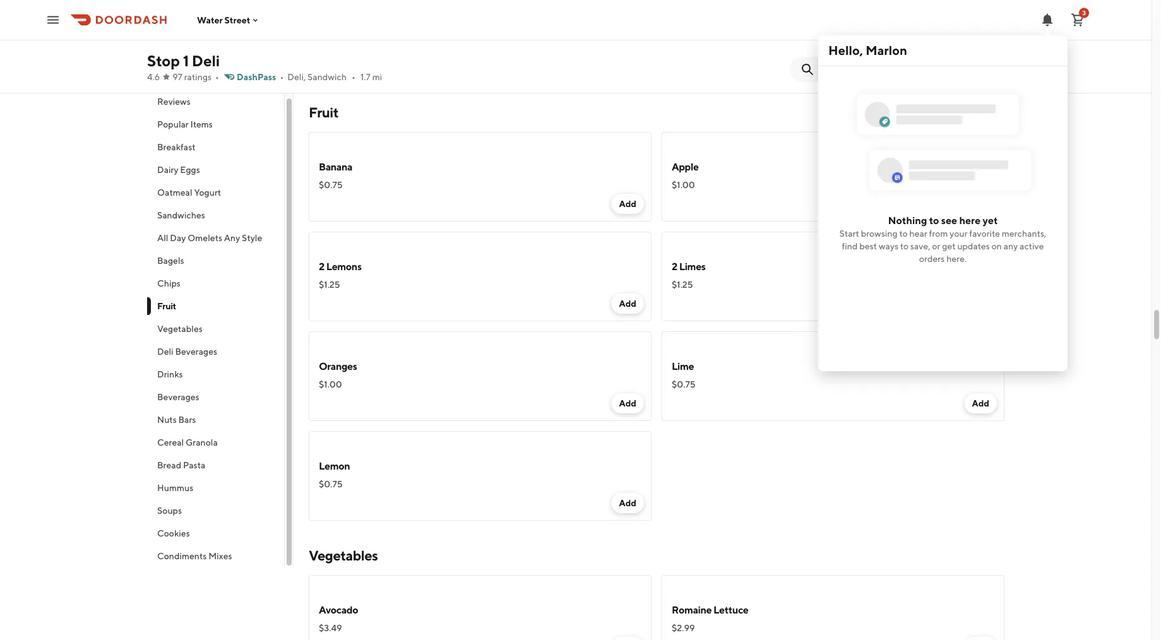 Task type: describe. For each thing, give the bounding box(es) containing it.
marlon
[[866, 43, 907, 58]]

see
[[941, 214, 957, 226]]

banana
[[319, 161, 352, 173]]

add for banana
[[619, 199, 636, 209]]

dairy eggs button
[[147, 158, 284, 181]]

4.6
[[147, 72, 160, 82]]

97
[[173, 72, 182, 82]]

hello, marlon
[[828, 43, 907, 58]]

deli beverages button
[[147, 340, 284, 363]]

$0.75 for banana
[[319, 180, 343, 190]]

add button for banana
[[612, 194, 644, 214]]

vegetables button
[[147, 318, 284, 340]]

0 vertical spatial to
[[929, 214, 939, 226]]

2 for 2 lemons
[[319, 260, 324, 272]]

2 • from the left
[[280, 72, 284, 82]]

breakfast button
[[147, 136, 284, 158]]

here
[[959, 214, 981, 226]]

$1.00 for apple
[[672, 180, 695, 190]]

items
[[190, 119, 213, 129]]

deli inside button
[[157, 346, 173, 357]]

reviews
[[157, 96, 191, 107]]

soups
[[157, 505, 182, 516]]

drinks
[[157, 369, 183, 380]]

lettuce
[[714, 604, 749, 616]]

bread pasta
[[157, 460, 205, 470]]

$1.00 for oranges
[[319, 379, 342, 390]]

add button for lemon
[[612, 493, 644, 513]]

all
[[157, 233, 168, 243]]

add button for 2 lemons
[[612, 294, 644, 314]]

97 ratings •
[[173, 72, 219, 82]]

dashpass •
[[237, 72, 284, 82]]

bagels
[[157, 255, 184, 266]]

chips
[[157, 278, 181, 289]]

add for 2 lemons
[[619, 298, 636, 309]]

stop
[[147, 51, 180, 69]]

1 vertical spatial beverages
[[157, 392, 199, 402]]

granola
[[186, 437, 218, 448]]

ratings
[[184, 72, 212, 82]]

popular
[[157, 119, 189, 129]]

Item Search search field
[[823, 63, 995, 76]]

hummus button
[[147, 477, 284, 499]]

0 vertical spatial deli
[[192, 51, 220, 69]]

0 vertical spatial beverages
[[175, 346, 217, 357]]

sandwich
[[308, 72, 347, 82]]

$3.49
[[319, 623, 342, 633]]

browsing
[[861, 228, 898, 239]]

style
[[242, 233, 262, 243]]

eggs
[[180, 164, 200, 175]]

beverages button
[[147, 386, 284, 409]]

oatmeal yogurt
[[157, 187, 221, 198]]

orders
[[919, 253, 945, 264]]

lemons
[[326, 260, 362, 272]]

open menu image
[[45, 12, 61, 27]]

popular items button
[[147, 113, 284, 136]]

1 horizontal spatial fruit
[[309, 104, 338, 121]]

all day omelets any style button
[[147, 227, 284, 249]]

updates
[[957, 241, 990, 251]]

water
[[197, 15, 223, 25]]

favorite
[[969, 228, 1000, 239]]

sandwiches button
[[147, 204, 284, 227]]

1
[[183, 51, 189, 69]]

lemon
[[319, 460, 350, 472]]

dashpass
[[237, 72, 276, 82]]

mi
[[372, 72, 382, 82]]

add for oranges
[[619, 398, 636, 409]]

bread pasta button
[[147, 454, 284, 477]]

oatmeal yogurt button
[[147, 181, 284, 204]]

get
[[942, 241, 956, 251]]

here.
[[947, 253, 967, 264]]

1 horizontal spatial vegetables
[[309, 547, 378, 564]]

all day omelets any style
[[157, 233, 262, 243]]

bread
[[157, 460, 181, 470]]

condiments
[[157, 551, 207, 561]]

condiments mixes
[[157, 551, 232, 561]]

nuts bars button
[[147, 409, 284, 431]]

add item to cart image for romaine lettuce
[[972, 637, 989, 640]]

condiments mixes button
[[147, 545, 284, 568]]

add button for oranges
[[612, 393, 644, 414]]

romaine
[[672, 604, 712, 616]]



Task type: locate. For each thing, give the bounding box(es) containing it.
oatmeal
[[157, 187, 192, 198]]

yogurt
[[194, 187, 221, 198]]

$1.25 for limes
[[672, 279, 693, 290]]

add
[[619, 199, 636, 209], [619, 298, 636, 309], [619, 398, 636, 409], [972, 398, 989, 409], [619, 498, 636, 508]]

best
[[860, 241, 877, 251]]

beverages up the nuts bars
[[157, 392, 199, 402]]

0 vertical spatial $1.00
[[672, 180, 695, 190]]

3
[[1082, 9, 1086, 16]]

beverages down vegetables button
[[175, 346, 217, 357]]

any
[[224, 233, 240, 243]]

2 horizontal spatial •
[[352, 72, 355, 82]]

1 horizontal spatial add item to cart image
[[972, 637, 989, 640]]

your
[[950, 228, 968, 239]]

active
[[1020, 241, 1044, 251]]

• left deli,
[[280, 72, 284, 82]]

0 horizontal spatial deli
[[157, 346, 173, 357]]

to
[[929, 214, 939, 226], [899, 228, 908, 239], [900, 241, 909, 251]]

beverages
[[175, 346, 217, 357], [157, 392, 199, 402]]

2 for 2 limes
[[672, 260, 677, 272]]

ways
[[879, 241, 899, 251]]

2 lemons
[[319, 260, 362, 272]]

find
[[842, 241, 858, 251]]

water street button
[[197, 15, 260, 25]]

add button
[[612, 194, 644, 214], [612, 294, 644, 314], [612, 393, 644, 414], [964, 393, 997, 414], [612, 493, 644, 513]]

•
[[215, 72, 219, 82], [280, 72, 284, 82], [352, 72, 355, 82]]

1 vertical spatial $0.75
[[672, 379, 696, 390]]

nothing to see here yet start browsing to hear from your favorite merchants, find best ways to save, or get updates on any active orders here.
[[840, 214, 1047, 264]]

0 horizontal spatial •
[[215, 72, 219, 82]]

deli up "ratings"
[[192, 51, 220, 69]]

bars
[[178, 415, 196, 425]]

0 horizontal spatial add item to cart image
[[619, 637, 636, 640]]

$0.75 for lime
[[672, 379, 696, 390]]

1.7
[[360, 72, 371, 82]]

limes
[[679, 260, 706, 272]]

add item to cart image
[[619, 637, 636, 640], [972, 637, 989, 640]]

$1.00
[[672, 180, 695, 190], [319, 379, 342, 390]]

2 limes
[[672, 260, 706, 272]]

1 horizontal spatial deli
[[192, 51, 220, 69]]

1 add item to cart image from the left
[[619, 637, 636, 640]]

0 horizontal spatial fruit
[[157, 301, 176, 311]]

dairy eggs
[[157, 164, 200, 175]]

dairy
[[157, 164, 178, 175]]

start
[[840, 228, 859, 239]]

save,
[[910, 241, 931, 251]]

3 items, open order cart image
[[1070, 12, 1085, 27]]

day
[[170, 233, 186, 243]]

0 horizontal spatial $1.25
[[319, 279, 340, 290]]

street
[[224, 15, 250, 25]]

0 horizontal spatial $1.00
[[319, 379, 342, 390]]

to down nothing in the right of the page
[[899, 228, 908, 239]]

deli beverages
[[157, 346, 217, 357]]

from
[[929, 228, 948, 239]]

any
[[1004, 241, 1018, 251]]

0 vertical spatial fruit
[[309, 104, 338, 121]]

deli up drinks on the bottom left of page
[[157, 346, 173, 357]]

vegetables
[[157, 324, 203, 334], [309, 547, 378, 564]]

nuts bars
[[157, 415, 196, 425]]

yet
[[983, 214, 998, 226]]

soups button
[[147, 499, 284, 522]]

1 • from the left
[[215, 72, 219, 82]]

$0.75
[[319, 180, 343, 190], [672, 379, 696, 390], [319, 479, 343, 489]]

1 vertical spatial deli
[[157, 346, 173, 357]]

deli
[[192, 51, 220, 69], [157, 346, 173, 357]]

$1.25 down 2 lemons
[[319, 279, 340, 290]]

fruit down the sandwich
[[309, 104, 338, 121]]

1 2 from the left
[[319, 260, 324, 272]]

0 horizontal spatial vegetables
[[157, 324, 203, 334]]

fruit down chips
[[157, 301, 176, 311]]

2 left the limes on the top right
[[672, 260, 677, 272]]

1 horizontal spatial •
[[280, 72, 284, 82]]

1 vertical spatial $1.00
[[319, 379, 342, 390]]

cereal granola
[[157, 437, 218, 448]]

hummus
[[157, 483, 193, 493]]

1 horizontal spatial $1.25
[[672, 279, 693, 290]]

2 left lemons
[[319, 260, 324, 272]]

1 horizontal spatial 2
[[672, 260, 677, 272]]

2 2 from the left
[[672, 260, 677, 272]]

• right "ratings"
[[215, 72, 219, 82]]

vegetables up deli beverages
[[157, 324, 203, 334]]

$0.75 down lime
[[672, 379, 696, 390]]

cookies button
[[147, 522, 284, 545]]

stop 1 deli
[[147, 51, 220, 69]]

drinks button
[[147, 363, 284, 386]]

vegetables up "avocado" on the bottom of page
[[309, 547, 378, 564]]

hello,
[[828, 43, 863, 58]]

$0.75 down banana on the top
[[319, 180, 343, 190]]

add for lime
[[972, 398, 989, 409]]

avocado
[[319, 604, 358, 616]]

$1.25 for lemons
[[319, 279, 340, 290]]

add for lemon
[[619, 498, 636, 508]]

to up from at the top right of page
[[929, 214, 939, 226]]

vegetables inside button
[[157, 324, 203, 334]]

1 vertical spatial fruit
[[157, 301, 176, 311]]

cereal granola button
[[147, 431, 284, 454]]

1 vertical spatial to
[[899, 228, 908, 239]]

2 vertical spatial to
[[900, 241, 909, 251]]

cookies
[[157, 528, 190, 539]]

0 vertical spatial $0.75
[[319, 180, 343, 190]]

oranges
[[319, 360, 357, 372]]

$0.75 for lemon
[[319, 479, 343, 489]]

2 $1.25 from the left
[[672, 279, 693, 290]]

merchants,
[[1002, 228, 1047, 239]]

chips button
[[147, 272, 284, 295]]

3 • from the left
[[352, 72, 355, 82]]

$6.49
[[319, 36, 342, 46]]

1 vertical spatial vegetables
[[309, 547, 378, 564]]

to right the ways
[[900, 241, 909, 251]]

3 button
[[1065, 7, 1091, 33]]

1 horizontal spatial $1.00
[[672, 180, 695, 190]]

mixes
[[208, 551, 232, 561]]

fruit
[[309, 104, 338, 121], [157, 301, 176, 311]]

water street
[[197, 15, 250, 25]]

$1.00 down apple
[[672, 180, 695, 190]]

1 $1.25 from the left
[[319, 279, 340, 290]]

deli,
[[287, 72, 306, 82]]

romaine lettuce
[[672, 604, 749, 616]]

add button for lime
[[964, 393, 997, 414]]

omelets
[[188, 233, 222, 243]]

notification bell image
[[1040, 12, 1055, 27]]

$0.75 down lemon
[[319, 479, 343, 489]]

apple
[[672, 161, 699, 173]]

2 vertical spatial $0.75
[[319, 479, 343, 489]]

$1.25 down 2 limes at the right
[[672, 279, 693, 290]]

reviews button
[[147, 90, 284, 113]]

cereal
[[157, 437, 184, 448]]

lime
[[672, 360, 694, 372]]

• for deli, sandwich • 1.7 mi
[[352, 72, 355, 82]]

2 add item to cart image from the left
[[972, 637, 989, 640]]

0 vertical spatial vegetables
[[157, 324, 203, 334]]

sandwiches
[[157, 210, 205, 220]]

deli, sandwich • 1.7 mi
[[287, 72, 382, 82]]

0 horizontal spatial 2
[[319, 260, 324, 272]]

nothing
[[888, 214, 927, 226]]

• left 1.7
[[352, 72, 355, 82]]

$2.99
[[672, 623, 695, 633]]

$1.00 down oranges
[[319, 379, 342, 390]]

on
[[992, 241, 1002, 251]]

add item to cart image for avocado
[[619, 637, 636, 640]]

• for 97 ratings •
[[215, 72, 219, 82]]

or
[[932, 241, 941, 251]]



Task type: vqa. For each thing, say whether or not it's contained in the screenshot.
Price to the top
no



